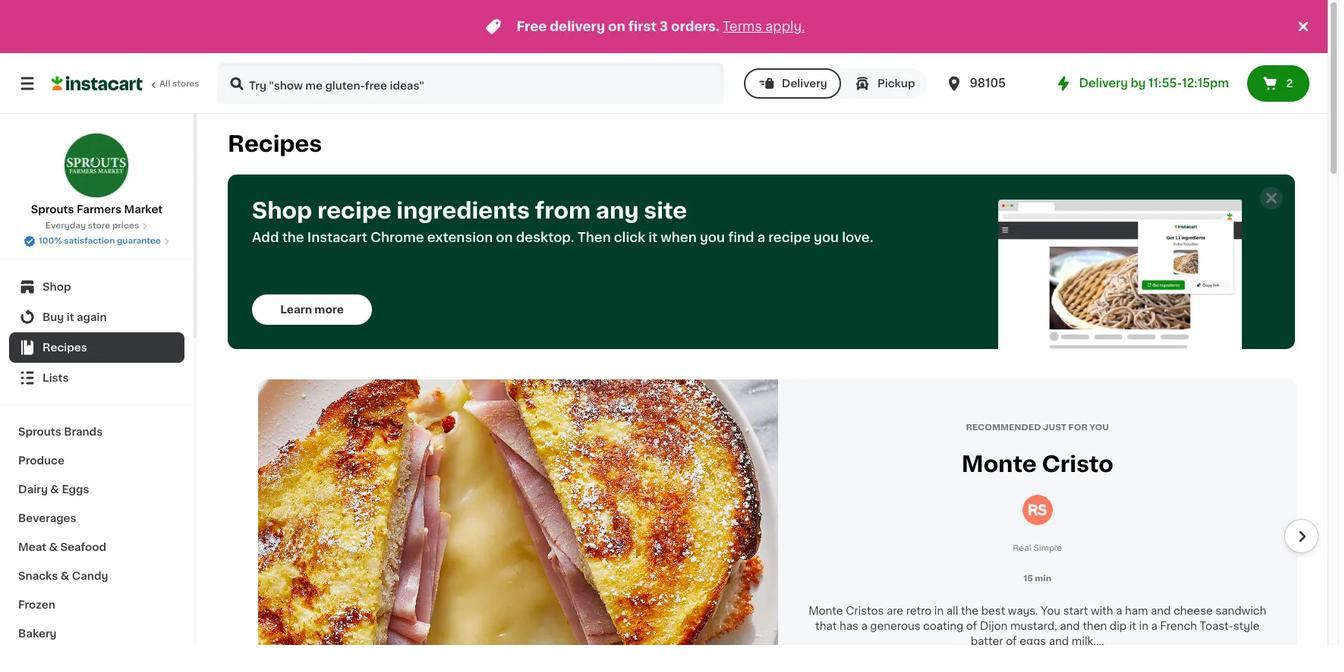 Task type: locate. For each thing, give the bounding box(es) containing it.
you left love.
[[814, 232, 839, 244]]

delivery inside delivery button
[[782, 78, 828, 89]]

1 horizontal spatial monte
[[962, 454, 1037, 476]]

store
[[88, 222, 110, 230]]

0 vertical spatial it
[[649, 232, 658, 244]]

it right "buy"
[[67, 312, 74, 323]]

0 horizontal spatial monte
[[809, 606, 843, 616]]

monte up that
[[809, 606, 843, 616]]

any
[[596, 200, 639, 222]]

on left desktop.
[[496, 232, 513, 244]]

meat & seafood
[[18, 542, 106, 553]]

then
[[578, 232, 611, 244]]

with
[[1091, 606, 1114, 616]]

toast-
[[1200, 621, 1234, 632]]

style
[[1234, 621, 1260, 632]]

2 vertical spatial it
[[1130, 621, 1137, 632]]

delivery inside the delivery by 11:55-12:15pm link
[[1079, 77, 1128, 89]]

1 vertical spatial on
[[496, 232, 513, 244]]

cristo
[[1042, 454, 1114, 476]]

site
[[644, 200, 687, 222]]

eggs
[[1020, 636, 1046, 645]]

it right click
[[649, 232, 658, 244]]

monte inside monte cristos are retro in all the best ways. you start with a ham and cheese sandwich that has a generous coating of dijon mustard, and then dip it in a french toast-style batter of eggs and milk....
[[809, 606, 843, 616]]

1 horizontal spatial the
[[961, 606, 979, 616]]

98105
[[970, 77, 1006, 89]]

delivery button
[[744, 68, 841, 99]]

sprouts brands link
[[9, 418, 185, 446]]

1 vertical spatial and
[[1060, 621, 1080, 632]]

0 horizontal spatial on
[[496, 232, 513, 244]]

it
[[649, 232, 658, 244], [67, 312, 74, 323], [1130, 621, 1137, 632]]

meat & seafood link
[[9, 533, 185, 562]]

0 horizontal spatial recipes
[[43, 342, 87, 353]]

stores
[[172, 80, 199, 88]]

monte for monte cristo
[[962, 454, 1037, 476]]

1 horizontal spatial it
[[649, 232, 658, 244]]

& left 'candy'
[[61, 571, 69, 582]]

snacks
[[18, 571, 58, 582]]

sprouts up everyday
[[31, 204, 74, 215]]

None search field
[[217, 62, 724, 105]]

0 vertical spatial &
[[50, 484, 59, 495]]

0 vertical spatial shop
[[252, 200, 312, 222]]

recipe right "find"
[[769, 232, 811, 244]]

and down the 'start'
[[1060, 621, 1080, 632]]

simple
[[1034, 544, 1062, 553]]

you left "find"
[[700, 232, 725, 244]]

coating
[[923, 621, 964, 632]]

98105 button
[[946, 62, 1037, 105]]

add
[[252, 232, 279, 244]]

guarantee
[[117, 237, 161, 245]]

1 horizontal spatial recipe
[[769, 232, 811, 244]]

1 vertical spatial sprouts
[[18, 427, 61, 437]]

extension banner image
[[998, 200, 1243, 349]]

mustard,
[[1011, 621, 1057, 632]]

a left french on the bottom right of the page
[[1152, 621, 1158, 632]]

0 vertical spatial sprouts
[[31, 204, 74, 215]]

real simple
[[1013, 544, 1062, 553]]

shop up 'add'
[[252, 200, 312, 222]]

all stores
[[159, 80, 199, 88]]

shop recipe ingredients from any site
[[252, 200, 687, 222]]

and
[[1151, 606, 1171, 616], [1060, 621, 1080, 632], [1049, 636, 1069, 645]]

and up french on the bottom right of the page
[[1151, 606, 1171, 616]]

delivery for delivery by 11:55-12:15pm
[[1079, 77, 1128, 89]]

&
[[50, 484, 59, 495], [49, 542, 58, 553], [61, 571, 69, 582]]

french
[[1161, 621, 1197, 632]]

0 horizontal spatial shop
[[43, 282, 71, 292]]

1 vertical spatial the
[[961, 606, 979, 616]]

1 vertical spatial shop
[[43, 282, 71, 292]]

of left eggs
[[1006, 636, 1017, 645]]

pickup
[[878, 78, 915, 89]]

1 horizontal spatial on
[[608, 21, 626, 33]]

it right dip
[[1130, 621, 1137, 632]]

1 horizontal spatial in
[[1139, 621, 1149, 632]]

1 vertical spatial &
[[49, 542, 58, 553]]

in left all
[[935, 606, 944, 616]]

1 vertical spatial in
[[1139, 621, 1149, 632]]

real simple image
[[1023, 495, 1053, 526]]

in
[[935, 606, 944, 616], [1139, 621, 1149, 632]]

0 horizontal spatial delivery
[[782, 78, 828, 89]]

0 vertical spatial in
[[935, 606, 944, 616]]

learn more button
[[252, 295, 372, 325]]

free
[[517, 21, 547, 33]]

a
[[758, 232, 765, 244], [1116, 606, 1123, 616], [861, 621, 868, 632], [1152, 621, 1158, 632]]

0 vertical spatial on
[[608, 21, 626, 33]]

delivery down apply.
[[782, 78, 828, 89]]

a down cristos on the right of the page
[[861, 621, 868, 632]]

shop up "buy"
[[43, 282, 71, 292]]

0 vertical spatial monte
[[962, 454, 1037, 476]]

0 horizontal spatial of
[[966, 621, 977, 632]]

buy it again
[[43, 312, 107, 323]]

of
[[966, 621, 977, 632], [1006, 636, 1017, 645]]

delivery left by
[[1079, 77, 1128, 89]]

best
[[982, 606, 1006, 616]]

chrome
[[371, 232, 424, 244]]

& for meat
[[49, 542, 58, 553]]

1 horizontal spatial you
[[814, 232, 839, 244]]

& left eggs
[[50, 484, 59, 495]]

dairy
[[18, 484, 48, 495]]

1 vertical spatial recipes
[[43, 342, 87, 353]]

0 vertical spatial the
[[282, 232, 304, 244]]

cristos
[[846, 606, 884, 616]]

100% satisfaction guarantee button
[[24, 232, 170, 248]]

0 vertical spatial recipes
[[228, 133, 322, 155]]

extension
[[427, 232, 493, 244]]

shop for shop recipe ingredients from any site
[[252, 200, 312, 222]]

1 horizontal spatial of
[[1006, 636, 1017, 645]]

min
[[1035, 575, 1052, 583]]

you
[[1041, 606, 1061, 616]]

2 vertical spatial &
[[61, 571, 69, 582]]

15 min
[[1024, 575, 1052, 583]]

learn
[[280, 304, 312, 315]]

that
[[816, 621, 837, 632]]

recipe up instacart
[[317, 200, 391, 222]]

1 horizontal spatial shop
[[252, 200, 312, 222]]

the inside monte cristos are retro in all the best ways. you start with a ham and cheese sandwich that has a generous coating of dijon mustard, and then dip it in a french toast-style batter of eggs and milk....
[[961, 606, 979, 616]]

the right 'add'
[[282, 232, 304, 244]]

& right "meat"
[[49, 542, 58, 553]]

for
[[1069, 424, 1088, 432]]

frozen
[[18, 600, 55, 610]]

0 horizontal spatial you
[[700, 232, 725, 244]]

on left first
[[608, 21, 626, 33]]

are
[[887, 606, 904, 616]]

0 horizontal spatial recipe
[[317, 200, 391, 222]]

2 horizontal spatial it
[[1130, 621, 1137, 632]]

monte down 'recommended'
[[962, 454, 1037, 476]]

and right eggs
[[1049, 636, 1069, 645]]

12:15pm
[[1182, 77, 1229, 89]]

sprouts up "produce"
[[18, 427, 61, 437]]

shop
[[252, 200, 312, 222], [43, 282, 71, 292]]

of up batter
[[966, 621, 977, 632]]

0 vertical spatial recipe
[[317, 200, 391, 222]]

buy
[[43, 312, 64, 323]]

just
[[1043, 424, 1067, 432]]

0 horizontal spatial in
[[935, 606, 944, 616]]

in down ham on the right of the page
[[1139, 621, 1149, 632]]

2 button
[[1248, 65, 1310, 102]]

1 horizontal spatial recipes
[[228, 133, 322, 155]]

1 vertical spatial monte
[[809, 606, 843, 616]]

seafood
[[60, 542, 106, 553]]

free delivery on first 3 orders. terms apply.
[[517, 21, 805, 33]]

terms
[[723, 21, 762, 33]]

the right all
[[961, 606, 979, 616]]

service type group
[[744, 68, 927, 99]]

sprouts farmers market link
[[31, 132, 163, 217]]

snacks & candy
[[18, 571, 108, 582]]

produce
[[18, 456, 65, 466]]

beverages link
[[9, 504, 185, 533]]

2 vertical spatial and
[[1049, 636, 1069, 645]]

monte for monte cristos are retro in all the best ways. you start with a ham and cheese sandwich that has a generous coating of dijon mustard, and then dip it in a french toast-style batter of eggs and milk....
[[809, 606, 843, 616]]

1 horizontal spatial delivery
[[1079, 77, 1128, 89]]

saved button
[[1259, 19, 1311, 37]]

saved
[[1278, 21, 1311, 32]]

instacart logo image
[[52, 74, 143, 93]]

monte
[[962, 454, 1037, 476], [809, 606, 843, 616]]

shop for shop
[[43, 282, 71, 292]]

retro
[[906, 606, 932, 616]]

1 vertical spatial it
[[67, 312, 74, 323]]

bakery
[[18, 629, 57, 639]]



Task type: describe. For each thing, give the bounding box(es) containing it.
frozen link
[[9, 591, 185, 620]]

0 vertical spatial of
[[966, 621, 977, 632]]

delivery by 11:55-12:15pm
[[1079, 77, 1229, 89]]

find
[[728, 232, 754, 244]]

prices
[[112, 222, 139, 230]]

eggs
[[62, 484, 89, 495]]

0 horizontal spatial the
[[282, 232, 304, 244]]

ways.
[[1008, 606, 1039, 616]]

bakery link
[[9, 620, 185, 645]]

snacks & candy link
[[9, 562, 185, 591]]

recommended just for you
[[966, 424, 1109, 432]]

click
[[614, 232, 646, 244]]

1 vertical spatial of
[[1006, 636, 1017, 645]]

on inside limited time offer region
[[608, 21, 626, 33]]

satisfaction
[[64, 237, 115, 245]]

it inside monte cristos are retro in all the best ways. you start with a ham and cheese sandwich that has a generous coating of dijon mustard, and then dip it in a french toast-style batter of eggs and milk....
[[1130, 621, 1137, 632]]

lists
[[43, 373, 69, 383]]

1 you from the left
[[700, 232, 725, 244]]

from
[[535, 200, 591, 222]]

& for dairy
[[50, 484, 59, 495]]

ham
[[1125, 606, 1148, 616]]

everyday store prices
[[45, 222, 139, 230]]

learn more
[[280, 304, 344, 315]]

generous
[[870, 621, 921, 632]]

100% satisfaction guarantee
[[39, 237, 161, 245]]

lists link
[[9, 363, 185, 393]]

& for snacks
[[61, 571, 69, 582]]

dairy & eggs
[[18, 484, 89, 495]]

monte cristo
[[962, 454, 1114, 476]]

all stores link
[[52, 62, 200, 105]]

desktop.
[[516, 232, 575, 244]]

dip
[[1110, 621, 1127, 632]]

2
[[1287, 78, 1293, 89]]

1 vertical spatial recipe
[[769, 232, 811, 244]]

a up dip
[[1116, 606, 1123, 616]]

delivery by 11:55-12:15pm link
[[1055, 74, 1229, 93]]

start
[[1064, 606, 1088, 616]]

15
[[1024, 575, 1033, 583]]

item carousel region
[[228, 380, 1319, 645]]

all
[[947, 606, 958, 616]]

recommended
[[966, 424, 1041, 432]]

sandwich
[[1216, 606, 1267, 616]]

brands
[[64, 427, 103, 437]]

first
[[629, 21, 657, 33]]

orders.
[[671, 21, 720, 33]]

sprouts brands
[[18, 427, 103, 437]]

sprouts farmers market logo image
[[63, 132, 130, 199]]

by
[[1131, 77, 1146, 89]]

3
[[660, 21, 668, 33]]

batter
[[971, 636, 1004, 645]]

beverages
[[18, 513, 76, 524]]

apply.
[[766, 21, 805, 33]]

sprouts farmers market
[[31, 204, 163, 215]]

real
[[1013, 544, 1032, 553]]

100%
[[39, 237, 62, 245]]

milk....
[[1072, 636, 1105, 645]]

instacart
[[307, 232, 367, 244]]

dairy & eggs link
[[9, 475, 185, 504]]

then
[[1083, 621, 1107, 632]]

more
[[315, 304, 344, 315]]

recipes link
[[9, 333, 185, 363]]

market
[[124, 204, 163, 215]]

delivery for delivery
[[782, 78, 828, 89]]

buy it again link
[[9, 302, 185, 333]]

everyday store prices link
[[45, 220, 148, 232]]

you
[[1090, 424, 1109, 432]]

terms apply. link
[[723, 21, 805, 33]]

0 horizontal spatial it
[[67, 312, 74, 323]]

again
[[77, 312, 107, 323]]

Search field
[[219, 64, 723, 103]]

a right "find"
[[758, 232, 765, 244]]

cheese
[[1174, 606, 1213, 616]]

add the instacart chrome extension on desktop. then click it when you find a recipe you love.
[[252, 232, 874, 244]]

sprouts for sprouts brands
[[18, 427, 61, 437]]

all
[[159, 80, 170, 88]]

has
[[840, 621, 859, 632]]

delivery
[[550, 21, 605, 33]]

love.
[[842, 232, 874, 244]]

meat
[[18, 542, 46, 553]]

0 vertical spatial and
[[1151, 606, 1171, 616]]

limited time offer region
[[0, 0, 1295, 53]]

2 you from the left
[[814, 232, 839, 244]]

produce link
[[9, 446, 185, 475]]

11:55-
[[1149, 77, 1182, 89]]

ingredients
[[397, 200, 530, 222]]

sprouts for sprouts farmers market
[[31, 204, 74, 215]]



Task type: vqa. For each thing, say whether or not it's contained in the screenshot.
topmost AFTER
no



